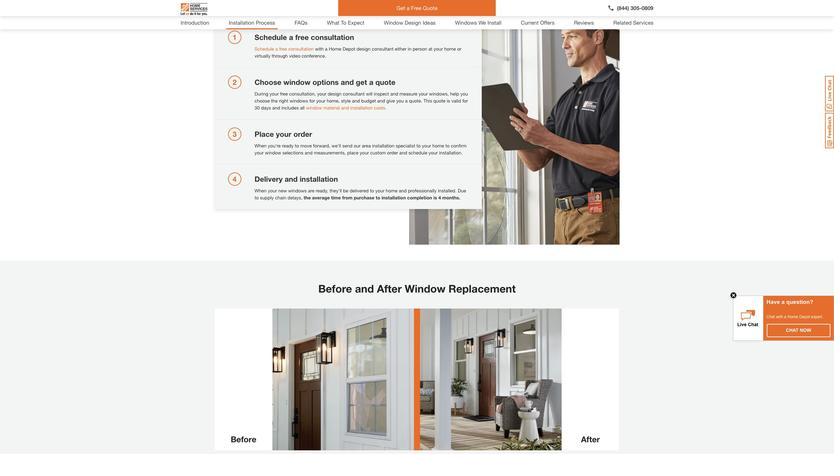 Task type: locate. For each thing, give the bounding box(es) containing it.
are
[[308, 188, 315, 193]]

0 horizontal spatial you
[[396, 98, 404, 103]]

1 horizontal spatial window
[[405, 283, 446, 295]]

1 vertical spatial 4
[[439, 195, 441, 200]]

is
[[447, 98, 450, 103], [434, 195, 437, 200]]

style
[[341, 98, 351, 103]]

1 vertical spatial home
[[433, 143, 444, 148]]

2 vertical spatial home
[[386, 188, 398, 193]]

0 horizontal spatial 4
[[233, 175, 237, 183]]

have
[[767, 299, 781, 306]]

a up through
[[276, 46, 278, 51]]

1 schedule a free consultation from the top
[[255, 33, 354, 41]]

order right custom
[[387, 150, 398, 155]]

quote
[[376, 78, 396, 86], [434, 98, 446, 103]]

when for place your order
[[255, 143, 267, 148]]

0 horizontal spatial design
[[328, 91, 342, 96]]

delivered
[[350, 188, 369, 193]]

1 vertical spatial when
[[255, 188, 267, 193]]

schedule
[[409, 150, 428, 155]]

your right at
[[434, 46, 443, 51]]

1 vertical spatial is
[[434, 195, 437, 200]]

free up through
[[279, 46, 287, 51]]

measure
[[400, 91, 418, 96]]

depot inside with a home depot design consultant either in person at your home or virtually through video conference.
[[343, 46, 356, 51]]

a right get on the left of page
[[407, 5, 410, 11]]

1 vertical spatial design
[[328, 91, 342, 96]]

all
[[300, 105, 305, 110]]

is down professionally
[[434, 195, 437, 200]]

windows up all
[[290, 98, 308, 103]]

installation up custom
[[372, 143, 395, 148]]

1 schedule from the top
[[255, 33, 287, 41]]

inspect
[[374, 91, 389, 96]]

window down you're
[[265, 150, 281, 155]]

when
[[255, 143, 267, 148], [255, 188, 267, 193]]

supply
[[260, 195, 274, 200]]

a up conference.
[[325, 46, 328, 51]]

0 vertical spatial you
[[461, 91, 468, 96]]

with right chat at the bottom right of page
[[777, 315, 784, 320]]

consultant
[[372, 46, 394, 51], [343, 91, 365, 96]]

1 vertical spatial schedule a free consultation
[[255, 46, 314, 51]]

home inside with a home depot design consultant either in person at your home or virtually through video conference.
[[444, 46, 456, 51]]

get a free quote
[[397, 5, 438, 11]]

0 horizontal spatial depot
[[343, 46, 356, 51]]

1 horizontal spatial for
[[463, 98, 468, 103]]

(844) 305-0809 link
[[608, 4, 654, 12]]

1 vertical spatial the
[[304, 195, 311, 200]]

30
[[255, 105, 260, 110]]

1 horizontal spatial quote
[[434, 98, 446, 103]]

home left or
[[444, 46, 456, 51]]

ready
[[282, 143, 294, 148]]

1 vertical spatial schedule
[[255, 46, 274, 51]]

windows up delays,
[[288, 188, 307, 193]]

1 vertical spatial quote
[[434, 98, 446, 103]]

free inside during your free consultation, your design consultant will inspect and measure your windows, help you choose the right windows for your home, style and budget and give you a quote. this quote is valid for 30 days and includes all
[[280, 91, 288, 96]]

ideas
[[423, 19, 436, 26]]

right
[[279, 98, 288, 103]]

0 vertical spatial consultation
[[311, 33, 354, 41]]

when up supply
[[255, 188, 267, 193]]

current
[[521, 19, 539, 26]]

before and after window replacement
[[319, 283, 516, 295]]

what to expect
[[327, 19, 365, 26]]

do it for you logo image
[[181, 0, 207, 18]]

1 vertical spatial order
[[387, 150, 398, 155]]

1 horizontal spatial home
[[788, 315, 799, 320]]

design down expect
[[357, 46, 371, 51]]

your inside with a home depot design consultant either in person at your home or virtually through video conference.
[[434, 46, 443, 51]]

window up consultation,
[[284, 78, 311, 86]]

home up installation.
[[433, 143, 444, 148]]

0 vertical spatial design
[[357, 46, 371, 51]]

our
[[354, 143, 361, 148]]

schedule down process
[[255, 33, 287, 41]]

give
[[387, 98, 395, 103]]

0 vertical spatial home
[[444, 46, 456, 51]]

0 vertical spatial when
[[255, 143, 267, 148]]

0 horizontal spatial is
[[434, 195, 437, 200]]

1 vertical spatial window
[[306, 105, 322, 110]]

services
[[634, 19, 654, 26]]

your down the place
[[255, 150, 264, 155]]

your
[[434, 46, 443, 51], [270, 91, 279, 96], [317, 91, 327, 96], [419, 91, 428, 96], [316, 98, 326, 103], [276, 130, 292, 138], [422, 143, 431, 148], [255, 150, 264, 155], [360, 150, 369, 155], [429, 150, 438, 155], [268, 188, 277, 193], [376, 188, 385, 193]]

your left "home,"
[[316, 98, 326, 103]]

2 vertical spatial window
[[265, 150, 281, 155]]

window right all
[[306, 105, 322, 110]]

free down faqs
[[295, 33, 309, 41]]

a inside button
[[407, 5, 410, 11]]

design inside during your free consultation, your design consultant will inspect and measure your windows, help you choose the right windows for your home, style and budget and give you a quote. this quote is valid for 30 days and includes all
[[328, 91, 342, 96]]

the down are
[[304, 195, 311, 200]]

home for when your new windows are ready, they'll be delivered to your home and professionally installed. due to supply chain delays,
[[386, 188, 398, 193]]

schedule a free consultation link
[[255, 46, 314, 51]]

order up move
[[294, 130, 312, 138]]

live chat image
[[826, 76, 835, 112]]

consultant up style
[[343, 91, 365, 96]]

0 horizontal spatial quote
[[376, 78, 396, 86]]

schedule a free consultation up through
[[255, 46, 314, 51]]

and
[[341, 78, 354, 86], [391, 91, 398, 96], [352, 98, 360, 103], [377, 98, 385, 103], [272, 105, 280, 110], [341, 105, 349, 110], [305, 150, 313, 155], [400, 150, 407, 155], [285, 175, 298, 183], [399, 188, 407, 193], [355, 283, 374, 295]]

1 for from the left
[[310, 98, 315, 103]]

window material and installation costs.
[[306, 105, 387, 110]]

now
[[800, 328, 812, 333]]

1 horizontal spatial design
[[357, 46, 371, 51]]

1 vertical spatial home
[[788, 315, 799, 320]]

0 vertical spatial windows
[[290, 98, 308, 103]]

2 vertical spatial free
[[280, 91, 288, 96]]

home up chat
[[788, 315, 799, 320]]

1 horizontal spatial 4
[[439, 195, 441, 200]]

2 when from the top
[[255, 188, 267, 193]]

when down the place
[[255, 143, 267, 148]]

schedule up virtually
[[255, 46, 274, 51]]

for
[[310, 98, 315, 103], [463, 98, 468, 103]]

have a question?
[[767, 299, 814, 306]]

and down move
[[305, 150, 313, 155]]

the left right
[[271, 98, 278, 103]]

0 vertical spatial consultant
[[372, 46, 394, 51]]

1 horizontal spatial is
[[447, 98, 450, 103]]

for right valid
[[463, 98, 468, 103]]

you right the help
[[461, 91, 468, 96]]

free up right
[[280, 91, 288, 96]]

0 vertical spatial depot
[[343, 46, 356, 51]]

depot left expert.
[[800, 315, 811, 320]]

free
[[295, 33, 309, 41], [279, 46, 287, 51], [280, 91, 288, 96]]

when inside when you're ready to move forward, we'll send our area installation specialist to your home to confirm your window selections and measurements, place your custom order and schedule your installation.
[[255, 143, 267, 148]]

valid
[[452, 98, 461, 103]]

video
[[289, 53, 301, 58]]

when inside the "when your new windows are ready, they'll be delivered to your home and professionally installed. due to supply chain delays,"
[[255, 188, 267, 193]]

through
[[272, 53, 288, 58]]

0 vertical spatial with
[[315, 46, 324, 51]]

windows,
[[429, 91, 449, 96]]

person
[[413, 46, 427, 51]]

introduction
[[181, 19, 209, 26]]

and down inspect
[[377, 98, 385, 103]]

chat now link
[[768, 325, 831, 337]]

current offers
[[521, 19, 555, 26]]

installed.
[[438, 188, 457, 193]]

0 horizontal spatial consultant
[[343, 91, 365, 96]]

0 vertical spatial window
[[384, 19, 403, 26]]

and up give
[[391, 91, 398, 96]]

your up ready
[[276, 130, 292, 138]]

is left valid
[[447, 98, 450, 103]]

0 horizontal spatial home
[[329, 46, 342, 51]]

1 horizontal spatial the
[[304, 195, 311, 200]]

0 vertical spatial order
[[294, 130, 312, 138]]

for down consultation,
[[310, 98, 315, 103]]

consultation up video
[[288, 46, 314, 51]]

to up "schedule"
[[417, 143, 421, 148]]

chat with a home depot expert.
[[767, 315, 824, 320]]

quote up inspect
[[376, 78, 396, 86]]

you're
[[268, 143, 281, 148]]

window install enhanced before after1 desktop image
[[215, 309, 620, 451]]

professionally
[[408, 188, 437, 193]]

1 vertical spatial consultant
[[343, 91, 365, 96]]

a down measure
[[405, 98, 408, 103]]

0 vertical spatial home
[[329, 46, 342, 51]]

home down what
[[329, 46, 342, 51]]

related services
[[614, 19, 654, 26]]

design up "home,"
[[328, 91, 342, 96]]

this
[[424, 98, 432, 103]]

your down area
[[360, 150, 369, 155]]

installation.
[[439, 150, 463, 155]]

purchase
[[354, 195, 375, 200]]

1 vertical spatial windows
[[288, 188, 307, 193]]

average
[[312, 195, 330, 200]]

related
[[614, 19, 632, 26]]

with up conference.
[[315, 46, 324, 51]]

installation down budget
[[351, 105, 373, 110]]

0 vertical spatial is
[[447, 98, 450, 103]]

replacement
[[449, 283, 516, 295]]

1 vertical spatial depot
[[800, 315, 811, 320]]

reviews
[[574, 19, 594, 26]]

installation
[[351, 105, 373, 110], [372, 143, 395, 148], [300, 175, 338, 183], [382, 195, 406, 200]]

you right give
[[396, 98, 404, 103]]

design inside with a home depot design consultant either in person at your home or virtually through video conference.
[[357, 46, 371, 51]]

4
[[233, 175, 237, 183], [439, 195, 441, 200]]

0 horizontal spatial with
[[315, 46, 324, 51]]

installation inside when you're ready to move forward, we'll send our area installation specialist to your home to confirm your window selections and measurements, place your custom order and schedule your installation.
[[372, 143, 395, 148]]

schedule a free consultation down faqs
[[255, 33, 354, 41]]

to left supply
[[255, 195, 259, 200]]

installation up ready,
[[300, 175, 338, 183]]

home inside the "when your new windows are ready, they'll be delivered to your home and professionally installed. due to supply chain delays,"
[[386, 188, 398, 193]]

new
[[278, 188, 287, 193]]

1 horizontal spatial order
[[387, 150, 398, 155]]

place
[[255, 130, 274, 138]]

0 horizontal spatial the
[[271, 98, 278, 103]]

depot down what to expect
[[343, 46, 356, 51]]

and left professionally
[[399, 188, 407, 193]]

choose window options and get a quote
[[255, 78, 396, 86]]

home
[[444, 46, 456, 51], [433, 143, 444, 148], [386, 188, 398, 193]]

to
[[295, 143, 299, 148], [417, 143, 421, 148], [446, 143, 450, 148], [370, 188, 374, 193], [255, 195, 259, 200], [376, 195, 380, 200]]

the
[[271, 98, 278, 103], [304, 195, 311, 200]]

your up supply
[[268, 188, 277, 193]]

consultation,
[[289, 91, 316, 96]]

2 schedule a free consultation from the top
[[255, 46, 314, 51]]

2 schedule from the top
[[255, 46, 274, 51]]

schedule a free consultation
[[255, 33, 354, 41], [255, 46, 314, 51]]

a inside with a home depot design consultant either in person at your home or virtually through video conference.
[[325, 46, 328, 51]]

get a free quote button
[[338, 0, 496, 16]]

to right the purchase
[[376, 195, 380, 200]]

after
[[377, 283, 402, 295]]

(844)
[[617, 5, 629, 11]]

virtually
[[255, 53, 271, 58]]

order
[[294, 130, 312, 138], [387, 150, 398, 155]]

months.
[[443, 195, 461, 200]]

0 vertical spatial the
[[271, 98, 278, 103]]

in
[[408, 46, 412, 51]]

faqs
[[295, 19, 308, 26]]

1 horizontal spatial consultant
[[372, 46, 394, 51]]

consultation down what
[[311, 33, 354, 41]]

home up the average time from purchase to installation completion is 4 months.
[[386, 188, 398, 193]]

measurements,
[[314, 150, 346, 155]]

quote down windows,
[[434, 98, 446, 103]]

1 vertical spatial with
[[777, 315, 784, 320]]

0 vertical spatial schedule a free consultation
[[255, 33, 354, 41]]

1 when from the top
[[255, 143, 267, 148]]

0 vertical spatial schedule
[[255, 33, 287, 41]]

0 horizontal spatial for
[[310, 98, 315, 103]]

1 vertical spatial window
[[405, 283, 446, 295]]

consultant left 'either'
[[372, 46, 394, 51]]

design
[[357, 46, 371, 51], [328, 91, 342, 96]]

1 horizontal spatial depot
[[800, 315, 811, 320]]



Task type: describe. For each thing, give the bounding box(es) containing it.
window material and installation costs. link
[[306, 105, 387, 110]]

your down choose window options and get a quote on the top of page
[[317, 91, 327, 96]]

either
[[395, 46, 407, 51]]

home inside with a home depot design consultant either in person at your home or virtually through video conference.
[[329, 46, 342, 51]]

we'll
[[332, 143, 341, 148]]

material
[[324, 105, 340, 110]]

and down specialist
[[400, 150, 407, 155]]

chat
[[786, 328, 799, 333]]

get
[[397, 5, 405, 11]]

will
[[366, 91, 373, 96]]

custom
[[370, 150, 386, 155]]

at
[[429, 46, 433, 51]]

and left get
[[341, 78, 354, 86]]

and right style
[[352, 98, 360, 103]]

windows inside the "when your new windows are ready, they'll be delivered to your home and professionally installed. due to supply chain delays,"
[[288, 188, 307, 193]]

place
[[347, 150, 359, 155]]

ready,
[[316, 188, 328, 193]]

expert.
[[812, 315, 824, 320]]

and down style
[[341, 105, 349, 110]]

options
[[313, 78, 339, 86]]

confirm
[[451, 143, 467, 148]]

your up "schedule"
[[422, 143, 431, 148]]

with a home depot design consultant either in person at your home or virtually through video conference.
[[255, 46, 462, 58]]

consultant inside with a home depot design consultant either in person at your home or virtually through video conference.
[[372, 46, 394, 51]]

quote inside during your free consultation, your design consultant will inspect and measure your windows, help you choose the right windows for your home, style and budget and give you a quote. this quote is valid for 30 days and includes all
[[434, 98, 446, 103]]

home for with a home depot design consultant either in person at your home or virtually through video conference.
[[444, 46, 456, 51]]

during your free consultation, your design consultant will inspect and measure your windows, help you choose the right windows for your home, style and budget and give you a quote. this quote is valid for 30 days and includes all
[[255, 91, 468, 110]]

free
[[411, 5, 422, 11]]

installation left the completion
[[382, 195, 406, 200]]

2 for from the left
[[463, 98, 468, 103]]

send
[[342, 143, 353, 148]]

windows inside during your free consultation, your design consultant will inspect and measure your windows, help you choose the right windows for your home, style and budget and give you a quote. this quote is valid for 30 days and includes all
[[290, 98, 308, 103]]

with inside with a home depot design consultant either in person at your home or virtually through video conference.
[[315, 46, 324, 51]]

1
[[233, 33, 237, 41]]

budget
[[361, 98, 376, 103]]

the inside during your free consultation, your design consultant will inspect and measure your windows, help you choose the right windows for your home, style and budget and give you a quote. this quote is valid for 30 days and includes all
[[271, 98, 278, 103]]

a up 'schedule a free consultation' link
[[289, 33, 293, 41]]

1 vertical spatial consultation
[[288, 46, 314, 51]]

1 vertical spatial free
[[279, 46, 287, 51]]

costs.
[[374, 105, 387, 110]]

and left the after
[[355, 283, 374, 295]]

home,
[[327, 98, 340, 103]]

window inside when you're ready to move forward, we'll send our area installation specialist to your home to confirm your window selections and measurements, place your custom order and schedule your installation.
[[265, 150, 281, 155]]

due
[[458, 188, 466, 193]]

your up the average time from purchase to installation completion is 4 months.
[[376, 188, 385, 193]]

your up this at the right of the page
[[419, 91, 428, 96]]

place your order
[[255, 130, 312, 138]]

specialist
[[396, 143, 415, 148]]

your right "schedule"
[[429, 150, 438, 155]]

is inside during your free consultation, your design consultant will inspect and measure your windows, help you choose the right windows for your home, style and budget and give you a quote. this quote is valid for 30 days and includes all
[[447, 98, 450, 103]]

install
[[488, 19, 502, 26]]

0 horizontal spatial window
[[384, 19, 403, 26]]

to up selections at the top
[[295, 143, 299, 148]]

quote
[[423, 5, 438, 11]]

0 vertical spatial quote
[[376, 78, 396, 86]]

offers
[[540, 19, 555, 26]]

2
[[233, 78, 237, 86]]

move
[[301, 143, 312, 148]]

question?
[[787, 299, 814, 306]]

window design ideas
[[384, 19, 436, 26]]

get
[[356, 78, 367, 86]]

3
[[233, 130, 237, 138]]

the average time from purchase to installation completion is 4 months.
[[304, 195, 461, 200]]

chat now
[[786, 328, 812, 333]]

a inside during your free consultation, your design consultant will inspect and measure your windows, help you choose the right windows for your home, style and budget and give you a quote. this quote is valid for 30 days and includes all
[[405, 98, 408, 103]]

installation
[[229, 19, 255, 26]]

305-
[[631, 5, 642, 11]]

windows we install
[[455, 19, 502, 26]]

expect
[[348, 19, 365, 26]]

quote.
[[409, 98, 422, 103]]

feedback link image
[[826, 113, 835, 149]]

and right days
[[272, 105, 280, 110]]

to up the purchase
[[370, 188, 374, 193]]

a right get
[[369, 78, 374, 86]]

delivery and installation
[[255, 175, 338, 183]]

consultant inside during your free consultation, your design consultant will inspect and measure your windows, help you choose the right windows for your home, style and budget and give you a quote. this quote is valid for 30 days and includes all
[[343, 91, 365, 96]]

they'll
[[330, 188, 342, 193]]

during
[[255, 91, 268, 96]]

when your new windows are ready, they'll be delivered to your home and professionally installed. due to supply chain delays,
[[255, 188, 466, 200]]

help
[[450, 91, 459, 96]]

0 vertical spatial window
[[284, 78, 311, 86]]

a right chat at the bottom right of page
[[785, 315, 787, 320]]

we
[[479, 19, 486, 26]]

area
[[362, 143, 371, 148]]

process
[[256, 19, 275, 26]]

to up installation.
[[446, 143, 450, 148]]

time
[[331, 195, 341, 200]]

design
[[405, 19, 421, 26]]

a right have
[[782, 299, 785, 306]]

0 vertical spatial 4
[[233, 175, 237, 183]]

1 vertical spatial you
[[396, 98, 404, 103]]

days
[[261, 105, 271, 110]]

1 horizontal spatial with
[[777, 315, 784, 320]]

1 horizontal spatial you
[[461, 91, 468, 96]]

chat
[[767, 315, 775, 320]]

and inside the "when your new windows are ready, they'll be delivered to your home and professionally installed. due to supply chain delays,"
[[399, 188, 407, 193]]

conference.
[[302, 53, 326, 58]]

0 horizontal spatial order
[[294, 130, 312, 138]]

windows
[[455, 19, 477, 26]]

includes
[[282, 105, 299, 110]]

completion
[[407, 195, 432, 200]]

installation process
[[229, 19, 275, 26]]

home inside when you're ready to move forward, we'll send our area installation specialist to your home to confirm your window selections and measurements, place your custom order and schedule your installation.
[[433, 143, 444, 148]]

delivery
[[255, 175, 283, 183]]

0 vertical spatial free
[[295, 33, 309, 41]]

and up new
[[285, 175, 298, 183]]

chain
[[275, 195, 287, 200]]

choose
[[255, 98, 270, 103]]

(844) 305-0809
[[617, 5, 654, 11]]

order inside when you're ready to move forward, we'll send our area installation specialist to your home to confirm your window selections and measurements, place your custom order and schedule your installation.
[[387, 150, 398, 155]]

when for delivery and installation
[[255, 188, 267, 193]]

your right during
[[270, 91, 279, 96]]



Task type: vqa. For each thing, say whether or not it's contained in the screenshot.
leftmost 'and'
no



